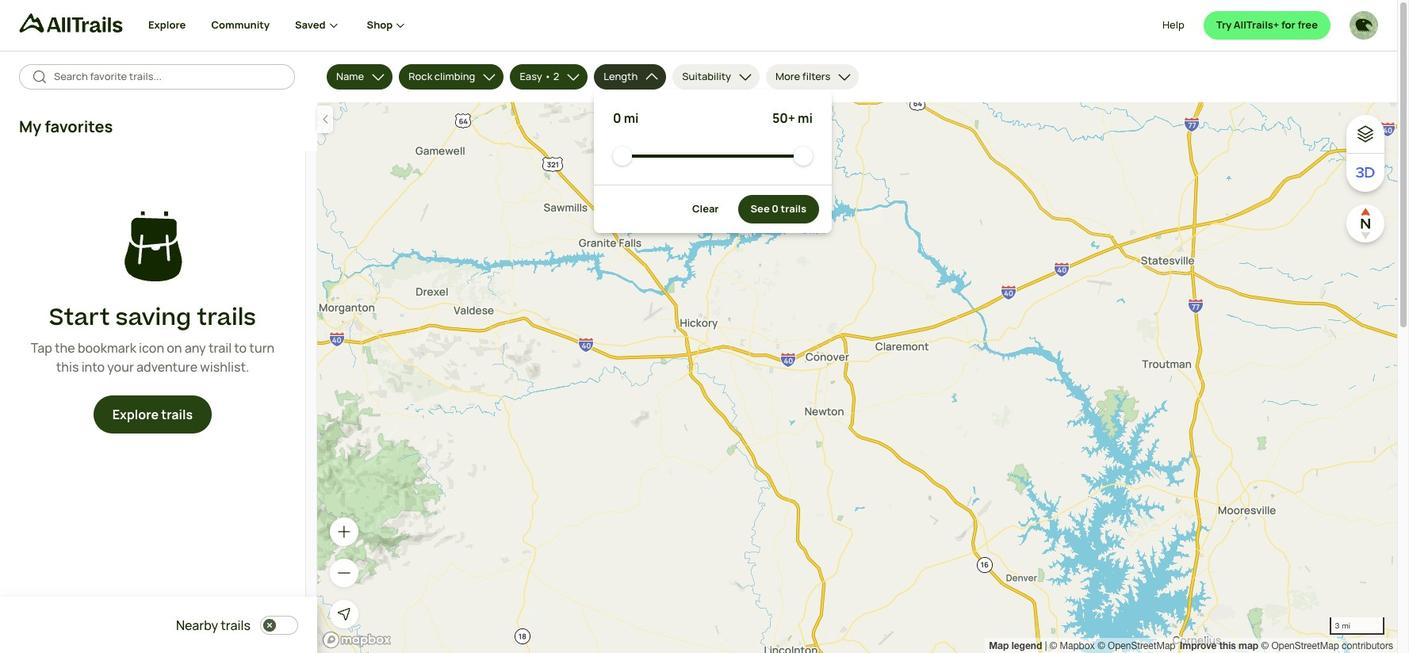 Task type: vqa. For each thing, say whether or not it's contained in the screenshot.
Improve This Map Link
yes



Task type: describe. For each thing, give the bounding box(es) containing it.
rock climbing button
[[399, 64, 504, 90]]

saved link
[[295, 0, 342, 51]]

tap
[[31, 340, 52, 357]]

shop link
[[367, 0, 409, 51]]

easy
[[520, 69, 542, 83]]

1 openstreetmap from the left
[[1108, 641, 1176, 652]]

2
[[554, 69, 559, 83]]

clear button
[[680, 195, 732, 224]]

name
[[336, 69, 364, 83]]

help
[[1163, 18, 1185, 32]]

saved
[[295, 18, 326, 32]]

more filters button
[[766, 64, 859, 90]]

trails inside start saving trails tap the bookmark icon on any trail to turn this into your adventure wishlist.
[[197, 301, 256, 335]]

into
[[81, 359, 105, 376]]

trails right nearby
[[221, 617, 251, 635]]

alltrails link
[[19, 13, 148, 40]]

© openstreetmap contributors link
[[1262, 641, 1394, 652]]

for
[[1282, 18, 1296, 32]]

maximum slider
[[794, 147, 813, 166]]

explore for explore
[[148, 18, 186, 32]]

easy • 2
[[520, 69, 559, 83]]

my
[[19, 116, 41, 137]]

start saving trails tap the bookmark icon on any trail to turn this into your adventure wishlist.
[[31, 301, 275, 376]]

trails down the adventure
[[161, 406, 193, 424]]

explore trails button
[[93, 396, 212, 434]]

3 mi
[[1336, 621, 1351, 631]]

see 0 trails button
[[738, 195, 820, 224]]

try alltrails+ for free
[[1217, 18, 1319, 32]]

50+ mi
[[773, 109, 813, 127]]

|
[[1045, 641, 1047, 652]]

any
[[185, 340, 206, 357]]

0 inside button
[[772, 202, 779, 216]]

mi for 3 mi
[[1342, 621, 1351, 631]]

reset north and pitch image
[[1350, 208, 1382, 240]]

this inside start saving trails tap the bookmark icon on any trail to turn this into your adventure wishlist.
[[56, 359, 79, 376]]

•
[[545, 69, 551, 83]]

the
[[55, 340, 75, 357]]

current location image
[[336, 607, 352, 623]]

explore trails
[[112, 406, 193, 424]]

turn
[[249, 340, 275, 357]]

icon
[[139, 340, 164, 357]]

filters
[[803, 69, 831, 83]]

minimum slider
[[613, 147, 632, 166]]

more filters
[[776, 69, 831, 83]]

mi for 50+ mi
[[798, 109, 813, 127]]



Task type: locate. For each thing, give the bounding box(es) containing it.
close this dialog image
[[1355, 586, 1371, 602]]

name button
[[327, 64, 393, 90]]

1 vertical spatial explore
[[112, 406, 159, 424]]

trails up the trail
[[197, 301, 256, 335]]

2 openstreetmap from the left
[[1272, 641, 1340, 652]]

trails right see
[[781, 202, 807, 216]]

improve this map link
[[1180, 640, 1259, 652]]

1 horizontal spatial ©
[[1098, 641, 1106, 652]]

0 horizontal spatial ©
[[1050, 641, 1058, 652]]

0
[[613, 109, 622, 127], [772, 202, 779, 216]]

explore up search favorite trails... field
[[148, 18, 186, 32]]

1 horizontal spatial openstreetmap
[[1272, 641, 1340, 652]]

2 horizontal spatial mi
[[1342, 621, 1351, 631]]

0 vertical spatial this
[[56, 359, 79, 376]]

enable 3d map image
[[1357, 163, 1376, 182]]

see
[[751, 202, 770, 216]]

mi
[[624, 109, 639, 127], [798, 109, 813, 127], [1342, 621, 1351, 631]]

bookmark
[[78, 340, 136, 357]]

explore
[[148, 18, 186, 32], [112, 406, 159, 424]]

to
[[234, 340, 247, 357]]

try alltrails+ for free link
[[1204, 11, 1331, 40]]

wishlist.
[[200, 359, 249, 376]]

explore inside button
[[112, 406, 159, 424]]

1 horizontal spatial this
[[1220, 640, 1237, 652]]

3
[[1336, 621, 1340, 631]]

legend
[[1012, 640, 1043, 652]]

map
[[989, 640, 1009, 652]]

explore down your
[[112, 406, 159, 424]]

0 horizontal spatial 0
[[613, 109, 622, 127]]

saved button
[[295, 0, 367, 51]]

Search favorite trails... field
[[54, 69, 282, 85]]

rock
[[409, 69, 433, 83]]

alltrails+
[[1234, 18, 1280, 32]]

© right mapbox
[[1098, 641, 1106, 652]]

try
[[1217, 18, 1232, 32]]

zoom map in image
[[336, 524, 352, 540]]

length button
[[594, 64, 667, 90]]

mi for 0 mi
[[624, 109, 639, 127]]

adventure
[[137, 359, 198, 376]]

climbing
[[435, 69, 476, 83]]

map
[[1239, 640, 1259, 652]]

this left map
[[1220, 640, 1237, 652]]

0 up minimum slider
[[613, 109, 622, 127]]

map legend link
[[989, 640, 1045, 652]]

0 horizontal spatial mi
[[624, 109, 639, 127]]

saving
[[116, 301, 191, 335]]

alltrails image
[[19, 13, 123, 33]]

see 0 trails
[[751, 202, 807, 216]]

contributors
[[1342, 641, 1394, 652]]

0 vertical spatial 0
[[613, 109, 622, 127]]

© right map
[[1262, 641, 1269, 652]]

0 vertical spatial explore
[[148, 18, 186, 32]]

trails
[[781, 202, 807, 216], [197, 301, 256, 335], [161, 406, 193, 424], [221, 617, 251, 635]]

nearby trails
[[176, 617, 251, 635]]

©
[[1050, 641, 1058, 652], [1098, 641, 1106, 652], [1262, 641, 1269, 652]]

nearby
[[176, 617, 218, 635]]

1 horizontal spatial mi
[[798, 109, 813, 127]]

1 © from the left
[[1050, 641, 1058, 652]]

more
[[776, 69, 801, 83]]

mi right 50+ on the top of page
[[798, 109, 813, 127]]

this
[[56, 359, 79, 376], [1220, 640, 1237, 652]]

0 horizontal spatial openstreetmap
[[1108, 641, 1176, 652]]

suitability
[[683, 69, 731, 83]]

community
[[211, 18, 270, 32]]

favorites
[[45, 116, 113, 137]]

clear
[[693, 202, 719, 216]]

map options image
[[1357, 125, 1376, 144]]

this down "the"
[[56, 359, 79, 376]]

my favorites
[[19, 116, 113, 137]]

trail
[[209, 340, 232, 357]]

community link
[[211, 0, 270, 51]]

start
[[49, 301, 110, 335]]

map region
[[317, 102, 1398, 654]]

50+
[[773, 109, 796, 127]]

shop button
[[367, 0, 409, 51]]

zoom map out image
[[336, 566, 352, 582]]

shop
[[367, 18, 393, 32]]

dialog
[[0, 0, 1410, 654]]

0 mi
[[613, 109, 639, 127]]

2 horizontal spatial ©
[[1262, 641, 1269, 652]]

length
[[604, 69, 638, 83]]

free
[[1298, 18, 1319, 32]]

your
[[107, 359, 134, 376]]

1 vertical spatial 0
[[772, 202, 779, 216]]

list containing map legend
[[989, 639, 1394, 654]]

mi up minimum slider
[[624, 109, 639, 127]]

openstreetmap left improve
[[1108, 641, 1176, 652]]

0 right see
[[772, 202, 779, 216]]

explore link
[[148, 0, 186, 51]]

openstreetmap
[[1108, 641, 1176, 652], [1272, 641, 1340, 652]]

on
[[167, 340, 182, 357]]

explore for explore trails
[[112, 406, 159, 424]]

easy • 2 button
[[510, 64, 588, 90]]

mapbox
[[1060, 641, 1095, 652]]

© openstreetmap link
[[1098, 641, 1176, 652]]

© mapbox link
[[1050, 641, 1095, 652]]

list
[[989, 639, 1394, 654]]

0 horizontal spatial this
[[56, 359, 79, 376]]

openstreetmap down 3
[[1272, 641, 1340, 652]]

1 vertical spatial this
[[1220, 640, 1237, 652]]

map legend | © mapbox © openstreetmap improve this map © openstreetmap contributors
[[989, 640, 1394, 652]]

tara image
[[1350, 11, 1379, 40]]

suitability button
[[673, 64, 760, 90]]

3 © from the left
[[1262, 641, 1269, 652]]

rock climbing
[[409, 69, 476, 83]]

improve
[[1180, 640, 1217, 652]]

2 © from the left
[[1098, 641, 1106, 652]]

help link
[[1163, 11, 1185, 40]]

mi right 3
[[1342, 621, 1351, 631]]

1 horizontal spatial 0
[[772, 202, 779, 216]]

© right |
[[1050, 641, 1058, 652]]



